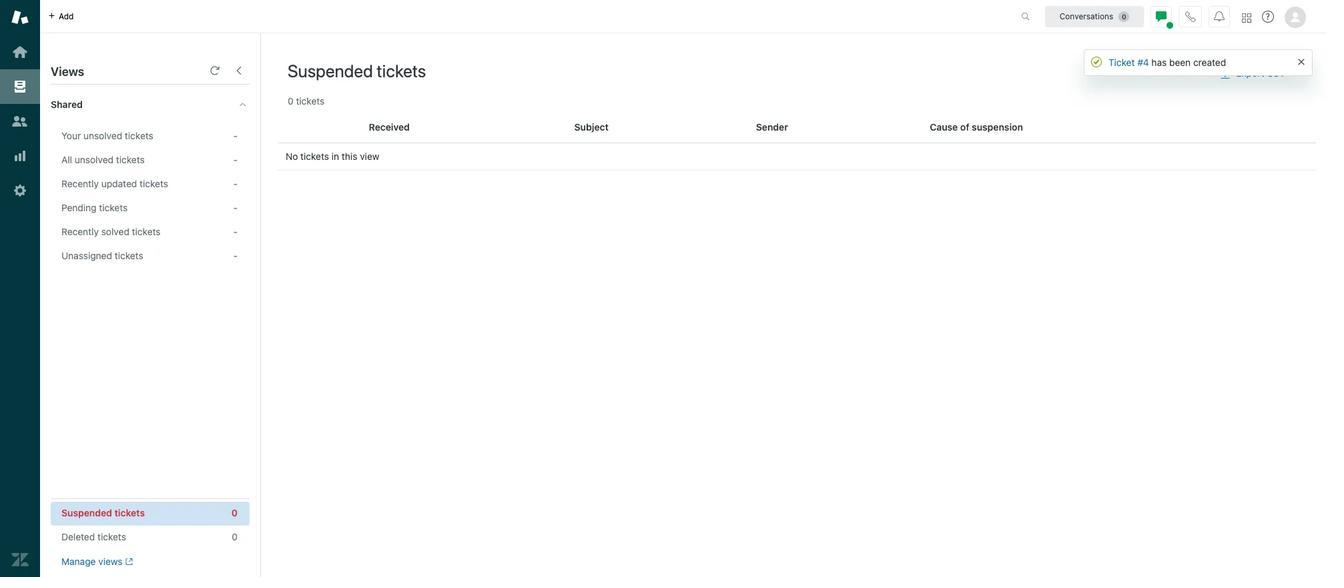 Task type: vqa. For each thing, say whether or not it's contained in the screenshot.
Ticket ‭#4‬ link
yes



Task type: locate. For each thing, give the bounding box(es) containing it.
0 vertical spatial suspended tickets
[[288, 61, 426, 81]]

tickets up deleted tickets
[[114, 508, 145, 519]]

1 vertical spatial 0
[[231, 508, 238, 519]]

suspended tickets for 0 tickets
[[288, 61, 426, 81]]

0
[[288, 95, 293, 107], [231, 508, 238, 519], [232, 532, 238, 543]]

been
[[1169, 57, 1191, 68]]

(opens in a new tab) image
[[122, 559, 133, 567]]

unsolved
[[83, 130, 122, 141], [75, 154, 113, 166]]

pending
[[61, 202, 96, 214]]

0 vertical spatial unsolved
[[83, 130, 122, 141]]

3 - from the top
[[233, 178, 238, 190]]

suspended tickets
[[288, 61, 426, 81], [61, 508, 145, 519]]

4 - from the top
[[233, 202, 238, 214]]

recently up pending
[[61, 178, 99, 190]]

1 vertical spatial recently
[[61, 226, 99, 238]]

recently for recently solved tickets
[[61, 226, 99, 238]]

- for recently updated tickets
[[233, 178, 238, 190]]

export csv button
[[1209, 60, 1297, 87]]

this
[[342, 151, 357, 162]]

0 for deleted tickets
[[232, 532, 238, 543]]

cause
[[930, 121, 958, 133]]

suspended tickets up deleted tickets
[[61, 508, 145, 519]]

suspended for 0 tickets
[[288, 61, 373, 81]]

0 horizontal spatial suspended tickets
[[61, 508, 145, 519]]

created
[[1193, 57, 1226, 68]]

shared button
[[40, 85, 225, 125]]

-
[[233, 130, 238, 141], [233, 154, 238, 166], [233, 178, 238, 190], [233, 202, 238, 214], [233, 226, 238, 238], [233, 250, 238, 262]]

unsolved up all unsolved tickets
[[83, 130, 122, 141]]

6 - from the top
[[233, 250, 238, 262]]

subject
[[574, 121, 609, 133]]

tickets left in
[[300, 151, 329, 162]]

0 horizontal spatial suspended
[[61, 508, 112, 519]]

1 vertical spatial suspended tickets
[[61, 508, 145, 519]]

your unsolved tickets
[[61, 130, 153, 141]]

refresh views pane image
[[210, 65, 220, 76]]

solved
[[101, 226, 129, 238]]

- for your unsolved tickets
[[233, 130, 238, 141]]

main element
[[0, 0, 40, 578]]

manage views
[[61, 557, 122, 568]]

5 - from the top
[[233, 226, 238, 238]]

2 recently from the top
[[61, 226, 99, 238]]

received
[[369, 121, 410, 133]]

suspended
[[288, 61, 373, 81], [61, 508, 112, 519]]

1 horizontal spatial suspended tickets
[[288, 61, 426, 81]]

no
[[286, 151, 298, 162]]

recently
[[61, 178, 99, 190], [61, 226, 99, 238]]

views
[[98, 557, 122, 568]]

×
[[1297, 53, 1305, 68]]

zendesk products image
[[1242, 13, 1251, 22]]

unsolved right all
[[75, 154, 113, 166]]

recently down pending
[[61, 226, 99, 238]]

1 vertical spatial unsolved
[[75, 154, 113, 166]]

tickets
[[377, 61, 426, 81], [296, 95, 325, 107], [125, 130, 153, 141], [300, 151, 329, 162], [116, 154, 145, 166], [140, 178, 168, 190], [99, 202, 128, 214], [132, 226, 161, 238], [115, 250, 143, 262], [114, 508, 145, 519], [97, 532, 126, 543]]

0 vertical spatial recently
[[61, 178, 99, 190]]

deleted tickets
[[61, 532, 126, 543]]

customers image
[[11, 113, 29, 130]]

tickets right updated
[[140, 178, 168, 190]]

admin image
[[11, 182, 29, 200]]

ticket ‭#4‬ link
[[1109, 57, 1149, 68]]

unassigned tickets
[[61, 250, 143, 262]]

pending tickets
[[61, 202, 128, 214]]

get started image
[[11, 43, 29, 61]]

ticket ‭#4‬ has been created
[[1109, 57, 1226, 68]]

1 recently from the top
[[61, 178, 99, 190]]

- for recently solved tickets
[[233, 226, 238, 238]]

- for pending tickets
[[233, 202, 238, 214]]

1 - from the top
[[233, 130, 238, 141]]

manage views link
[[61, 557, 133, 569]]

tickets up views
[[97, 532, 126, 543]]

all unsolved tickets
[[61, 154, 145, 166]]

1 vertical spatial suspended
[[61, 508, 112, 519]]

2 - from the top
[[233, 154, 238, 166]]

add
[[59, 11, 74, 21]]

suspended up deleted tickets
[[61, 508, 112, 519]]

1 horizontal spatial suspended
[[288, 61, 373, 81]]

tickets down "recently updated tickets"
[[99, 202, 128, 214]]

0 for suspended tickets
[[231, 508, 238, 519]]

suspended tickets up 0 tickets
[[288, 61, 426, 81]]

0 vertical spatial suspended
[[288, 61, 373, 81]]

sender
[[756, 121, 788, 133]]

get help image
[[1262, 11, 1274, 23]]

suspended up 0 tickets
[[288, 61, 373, 81]]

2 vertical spatial 0
[[232, 532, 238, 543]]



Task type: describe. For each thing, give the bounding box(es) containing it.
in
[[332, 151, 339, 162]]

tickets down shared dropdown button
[[125, 130, 153, 141]]

notifications image
[[1214, 11, 1225, 22]]

your
[[61, 130, 81, 141]]

reporting image
[[11, 147, 29, 165]]

shared heading
[[40, 85, 260, 125]]

cause of suspension
[[930, 121, 1023, 133]]

suspended for 0
[[61, 508, 112, 519]]

- for unassigned tickets
[[233, 250, 238, 262]]

tickets down 'solved'
[[115, 250, 143, 262]]

‭#4‬
[[1137, 57, 1149, 68]]

export
[[1236, 67, 1264, 79]]

tickets up no
[[296, 95, 325, 107]]

recently solved tickets
[[61, 226, 161, 238]]

export csv
[[1236, 67, 1285, 79]]

all
[[61, 154, 72, 166]]

updated
[[101, 178, 137, 190]]

unassigned
[[61, 250, 112, 262]]

× button
[[1297, 53, 1305, 68]]

tickets right 'solved'
[[132, 226, 161, 238]]

unsolved for your
[[83, 130, 122, 141]]

recently for recently updated tickets
[[61, 178, 99, 190]]

zendesk image
[[11, 552, 29, 569]]

conversations button
[[1045, 6, 1144, 27]]

zendesk support image
[[11, 9, 29, 26]]

shared
[[51, 99, 83, 110]]

collapse views pane image
[[234, 65, 244, 76]]

views
[[51, 65, 84, 79]]

deleted
[[61, 532, 95, 543]]

has
[[1152, 57, 1167, 68]]

csv
[[1267, 67, 1285, 79]]

suspension
[[972, 121, 1023, 133]]

suspended tickets for 0
[[61, 508, 145, 519]]

views image
[[11, 78, 29, 95]]

add button
[[40, 0, 82, 33]]

unsolved for all
[[75, 154, 113, 166]]

manage
[[61, 557, 96, 568]]

0 vertical spatial 0
[[288, 95, 293, 107]]

0 tickets
[[288, 95, 325, 107]]

tickets up received
[[377, 61, 426, 81]]

view
[[360, 151, 379, 162]]

tickets up updated
[[116, 154, 145, 166]]

recently updated tickets
[[61, 178, 168, 190]]

no tickets in this view
[[286, 151, 379, 162]]

conversations
[[1060, 11, 1113, 21]]

of
[[960, 121, 969, 133]]

- for all unsolved tickets
[[233, 154, 238, 166]]

ticket
[[1109, 57, 1135, 68]]

button displays agent's chat status as online. image
[[1156, 11, 1167, 22]]



